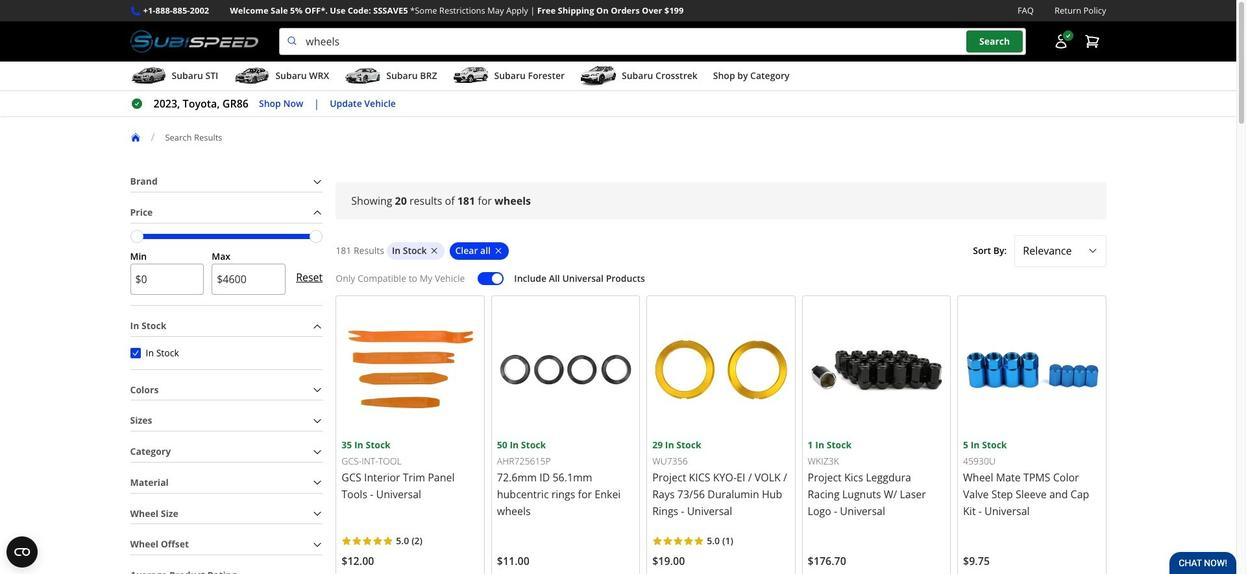 Task type: locate. For each thing, give the bounding box(es) containing it.
home image
[[130, 132, 141, 143]]

wheel mate tpms color valve step sleeve and cap kit - universal image
[[963, 301, 1100, 439]]

None text field
[[130, 264, 204, 296], [212, 264, 286, 296], [130, 264, 204, 296], [212, 264, 286, 296]]

project kics leggdura racing lugnuts w/ laser logo - universal image
[[808, 301, 945, 439]]

button image
[[1053, 34, 1069, 49]]

a subaru crosstrek thumbnail image image
[[580, 66, 617, 86]]

72.6mm id 56.1mm hubcentric rings for enkei wheels image
[[497, 301, 634, 439]]

minimum slider
[[130, 230, 143, 243]]

None button
[[130, 348, 141, 359]]

a subaru sti thumbnail image image
[[130, 66, 166, 86]]

a subaru brz thumbnail image image
[[345, 66, 381, 86]]



Task type: describe. For each thing, give the bounding box(es) containing it.
maximum slider
[[310, 230, 323, 243]]

subispeed logo image
[[130, 28, 258, 55]]

a subaru wrx thumbnail image image
[[234, 66, 270, 86]]

a subaru forester thumbnail image image
[[453, 66, 489, 86]]

search input field
[[279, 28, 1026, 55]]

gcs interior trim panel tools - universal image
[[342, 301, 479, 439]]

project kics kyo-ei / volk / rays 73/56 duralumin hub rings - universal image
[[652, 301, 790, 439]]

open widget image
[[6, 537, 38, 568]]



Task type: vqa. For each thing, say whether or not it's contained in the screenshot.
COILOVERS image
no



